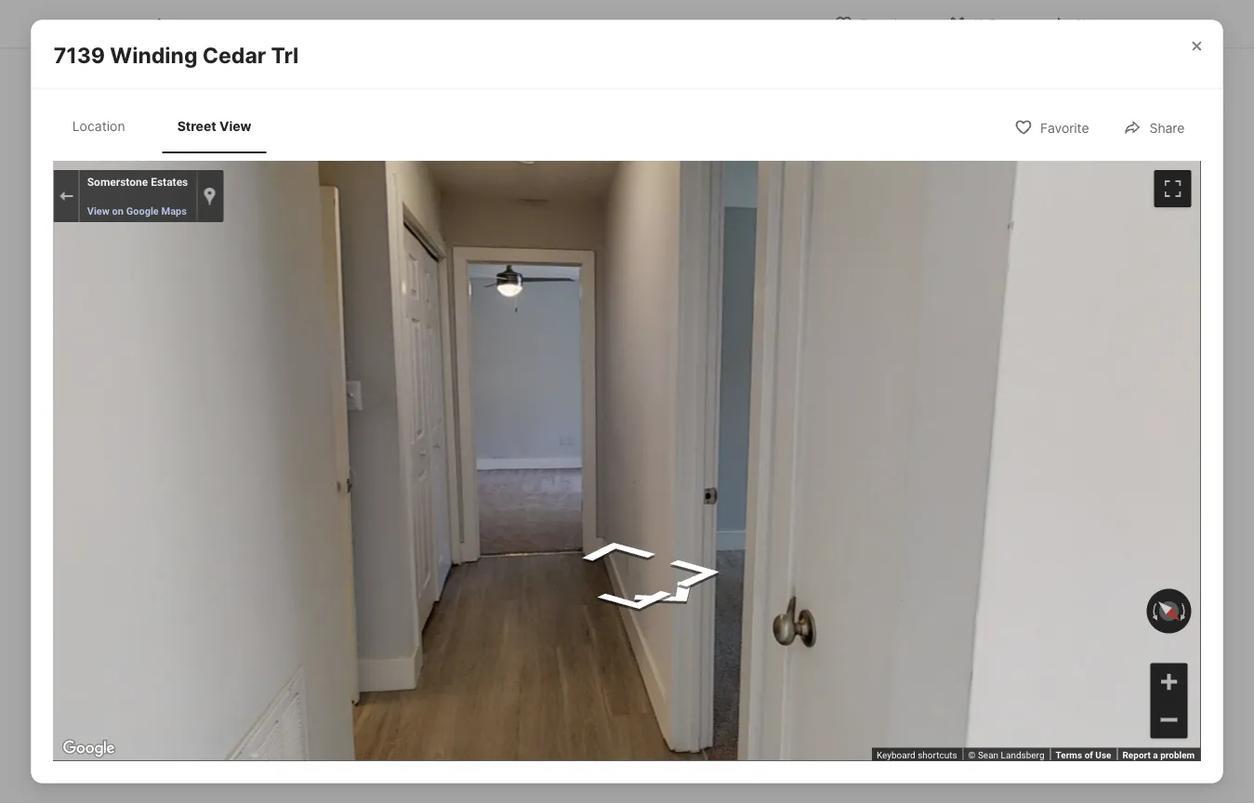 Task type: describe. For each thing, give the bounding box(es) containing it.
floor plans tab
[[350, 3, 462, 47]]

0 horizontal spatial terms
[[654, 508, 681, 520]]

tx,
[[739, 556, 763, 575]]

add a commute
[[155, 706, 268, 724]]

plans?
[[388, 29, 442, 49]]

0 vertical spatial somerstone
[[880, 69, 991, 92]]

report for report a map error
[[721, 508, 749, 520]]

map button
[[138, 238, 203, 275]]

error
[[780, 508, 800, 520]]

hour
[[222, 639, 256, 657]]

1 horizontal spatial google image
[[133, 496, 195, 520]]

satellite button
[[203, 238, 294, 275]]

exit the street view image
[[59, 191, 73, 202]]

contact property
[[159, 77, 283, 96]]

tour
[[1000, 299, 1030, 317]]

report for report a problem
[[1123, 749, 1151, 760]]

0 horizontal spatial usa
[[730, 639, 761, 657]]

fees
[[482, 17, 511, 33]]

floor
[[371, 17, 403, 33]]

message
[[967, 403, 1033, 422]]

question
[[188, 29, 260, 49]]

3
[[967, 203, 985, 236]]

of inside 7139 winding cedar trl dialog
[[1085, 749, 1093, 760]]

options button for usa
[[713, 615, 806, 681]]

call button
[[325, 64, 511, 109]]

call link
[[325, 64, 511, 109]]

cedar
[[202, 42, 266, 68]]

a for map
[[752, 508, 757, 520]]

person
[[993, 126, 1031, 139]]

keyboard shortcuts button
[[877, 748, 957, 761]]

unc
[[330, 639, 363, 657]]

contact property button
[[129, 64, 314, 109]]

tour in person list box
[[834, 110, 1125, 156]]

have
[[129, 29, 170, 49]]

nc,
[[700, 639, 726, 657]]

fees tab
[[462, 3, 532, 47]]

1 vertical spatial university
[[441, 639, 511, 657]]

1 hour 4 mins to unc charlotte, university city boulevard, charlotte, nc, usa
[[211, 639, 761, 657]]

contact
[[159, 77, 217, 96]]

1 horizontal spatial to
[[312, 639, 326, 657]]

4
[[259, 639, 270, 657]]

2
[[872, 203, 889, 236]]

a for question
[[174, 29, 184, 49]]

plans
[[406, 17, 441, 33]]

have a question about the floor plans?
[[129, 29, 442, 49]]

street view for tab list containing location
[[177, 119, 251, 134]]

google image inside 7139 winding cedar trl dialog
[[58, 737, 120, 761]]

0 horizontal spatial view
[[87, 206, 110, 217]]

estates for somerstone estates
[[151, 176, 188, 189]]

overview
[[272, 17, 330, 33]]

friday
[[957, 187, 995, 201]]

directions button
[[686, 240, 765, 265]]

city
[[516, 639, 544, 657]]

landsberg
[[1001, 749, 1045, 760]]

0 vertical spatial university
[[330, 556, 400, 575]]

x-
[[974, 16, 987, 32]]

call
[[404, 77, 432, 96]]

thursday 2 nov
[[851, 187, 910, 251]]

map for map data ©2023 google
[[542, 508, 560, 520]]

texas
[[423, 556, 464, 575]]

out
[[987, 16, 1009, 32]]

a for commute
[[188, 706, 196, 724]]

x-out
[[974, 16, 1009, 32]]

rd,
[[626, 556, 648, 575]]

amenities
[[552, 17, 613, 33]]

schedule tour
[[930, 299, 1030, 317]]

directions
[[711, 246, 760, 258]]

saturday
[[1043, 187, 1101, 201]]

0 horizontal spatial terms of use link
[[654, 508, 710, 520]]

send message button
[[834, 390, 1125, 435]]

mins
[[273, 639, 308, 657]]

favorite button for x-out
[[818, 4, 925, 42]]

street inside tab
[[177, 119, 216, 134]]

am-
[[976, 535, 1006, 553]]

1 vertical spatial share button
[[1108, 108, 1200, 146]]

0 vertical spatial use
[[694, 508, 710, 520]]

somerstone estates (980) 272-4767 open today: 9:00 am-5:00 pm
[[850, 482, 1065, 553]]

street view button
[[593, 240, 679, 265]]

options for usa
[[731, 639, 788, 657]]

sean
[[978, 749, 999, 760]]

on
[[112, 206, 124, 217]]

schools
[[654, 17, 702, 33]]

add
[[155, 706, 184, 724]]

next image
[[1103, 206, 1133, 236]]

1
[[211, 639, 219, 657]]

property
[[221, 77, 283, 96]]

thursday
[[851, 187, 910, 201]]

272-
[[896, 509, 930, 527]]

9:00
[[940, 535, 972, 553]]

somerstone for somerstone estates (980) 272-4767 open today: 9:00 am-5:00 pm
[[850, 482, 939, 501]]

7139
[[54, 42, 105, 68]]

hours
[[235, 556, 277, 575]]

report a problem
[[1123, 749, 1195, 760]]

search
[[186, 17, 231, 33]]

send
[[927, 403, 964, 422]]

add a commute button
[[129, 694, 297, 737]]

in
[[980, 126, 990, 139]]

© sean landsberg
[[968, 749, 1045, 760]]

map region
[[56, 152, 1008, 628]]

0 vertical spatial to
[[280, 556, 295, 575]]

the
[[315, 29, 342, 49]]

somerstone for somerstone estates
[[87, 176, 148, 189]]

floor
[[346, 29, 384, 49]]

or
[[969, 355, 991, 373]]

google inside 7139 winding cedar trl dialog
[[126, 206, 159, 217]]



Task type: vqa. For each thing, say whether or not it's contained in the screenshot.
first in the left top of the page
no



Task type: locate. For each thing, give the bounding box(es) containing it.
schedule tour button
[[834, 286, 1125, 331]]

to
[[280, 556, 295, 575], [312, 639, 326, 657]]

somerstone
[[880, 69, 991, 92], [87, 176, 148, 189], [850, 482, 939, 501]]

view inside tab
[[219, 119, 251, 134]]

a for problem
[[1153, 749, 1158, 760]]

view down contact property button
[[219, 119, 251, 134]]

tab list containing search
[[129, 0, 738, 47]]

(980)
[[850, 509, 892, 527]]

estates up maps
[[151, 176, 188, 189]]

0 horizontal spatial favorite
[[860, 16, 909, 32]]

report left map
[[721, 508, 749, 520]]

1 horizontal spatial google
[[614, 508, 643, 520]]

terms of use up richardson,
[[654, 508, 710, 520]]

university left city
[[441, 639, 511, 657]]

1 vertical spatial favorite
[[1040, 120, 1089, 136]]

0 vertical spatial estates
[[995, 69, 1064, 92]]

report a map error
[[721, 508, 800, 520]]

university right the
[[330, 556, 400, 575]]

report inside 7139 winding cedar trl dialog
[[1123, 749, 1151, 760]]

estates up person
[[995, 69, 1064, 92]]

street view
[[177, 119, 251, 134], [618, 246, 674, 258]]

1 vertical spatial share
[[1150, 120, 1185, 136]]

share inside 7139 winding cedar trl dialog
[[1150, 120, 1185, 136]]

street down contact
[[177, 119, 216, 134]]

1 vertical spatial terms
[[1056, 749, 1082, 760]]

7139 winding cedar trl element
[[54, 20, 321, 69]]

schedule
[[930, 299, 997, 317]]

2 horizontal spatial view
[[651, 246, 674, 258]]

google right 'on' in the top of the page
[[126, 206, 159, 217]]

0 horizontal spatial nov
[[868, 238, 892, 251]]

usa
[[767, 556, 797, 575], [730, 639, 761, 657]]

1 vertical spatial tour
[[953, 126, 978, 139]]

0 vertical spatial tab list
[[129, 0, 738, 47]]

somerstone estates link
[[87, 176, 188, 189]]

today:
[[892, 535, 936, 553]]

1 vertical spatial map
[[542, 508, 560, 520]]

options button down tx,
[[713, 615, 806, 681]]

estates
[[995, 69, 1064, 92], [151, 176, 188, 189], [942, 482, 997, 501]]

keyboard
[[877, 749, 915, 760]]

1 vertical spatial terms of use
[[1056, 749, 1111, 760]]

data
[[563, 508, 581, 520]]

charlotte, left nc,
[[626, 639, 696, 657]]

1 horizontal spatial terms of use link
[[1056, 749, 1111, 760]]

2 charlotte, from the left
[[626, 639, 696, 657]]

location
[[72, 119, 125, 134]]

estates inside somerstone estates (980) 272-4767 open today: 9:00 am-5:00 pm
[[942, 482, 997, 501]]

shortcuts
[[918, 749, 957, 760]]

schools tab
[[633, 3, 723, 47]]

1 vertical spatial google
[[614, 508, 643, 520]]

view left 'on' in the top of the page
[[87, 206, 110, 217]]

report left problem
[[1123, 749, 1151, 760]]

nov inside "thursday 2 nov"
[[868, 238, 892, 251]]

amenities tab
[[532, 3, 633, 47]]

1 vertical spatial street
[[618, 246, 648, 258]]

0 vertical spatial tour
[[834, 69, 876, 92]]

estates for somerstone estates (980) 272-4767 open today: 9:00 am-5:00 pm
[[942, 482, 997, 501]]

0 vertical spatial terms of use
[[654, 508, 710, 520]]

7139 winding cedar trl dialog
[[31, 20, 1223, 783]]

1 horizontal spatial view
[[219, 119, 251, 134]]

somerstone up tour in person list box
[[880, 69, 991, 92]]

2 horizontal spatial of
[[1085, 749, 1093, 760]]

google right ©2023
[[614, 508, 643, 520]]

view left directions button
[[651, 246, 674, 258]]

0 vertical spatial street
[[177, 119, 216, 134]]

report
[[721, 508, 749, 520], [1123, 749, 1151, 760]]

1 horizontal spatial charlotte,
[[626, 639, 696, 657]]

0 vertical spatial options
[[731, 556, 788, 575]]

street inside button
[[618, 246, 648, 258]]

options button down report a map error link
[[713, 532, 806, 599]]

send message
[[927, 403, 1033, 422]]

1 horizontal spatial of
[[683, 508, 692, 520]]

street view inside tab
[[177, 119, 251, 134]]

1 vertical spatial usa
[[730, 639, 761, 657]]

a right have
[[174, 29, 184, 49]]

view inside button
[[651, 246, 674, 258]]

campbell
[[555, 556, 621, 575]]

trl
[[271, 42, 299, 68]]

options for richardson,
[[731, 556, 788, 575]]

map for map
[[154, 247, 187, 267]]

1 nov from the left
[[868, 238, 892, 251]]

google
[[126, 206, 159, 217], [614, 508, 643, 520]]

map
[[154, 247, 187, 267], [542, 508, 560, 520]]

report a problem link
[[1123, 749, 1195, 760]]

of right landsberg
[[1085, 749, 1093, 760]]

0 horizontal spatial map
[[154, 247, 187, 267]]

0 vertical spatial google image
[[133, 496, 195, 520]]

0 vertical spatial map
[[154, 247, 187, 267]]

a right 'add'
[[188, 706, 196, 724]]

1 vertical spatial somerstone
[[87, 176, 148, 189]]

somerstone up (980) 272-4767 link
[[850, 482, 939, 501]]

tour for tour in person
[[953, 126, 978, 139]]

favorite button for share
[[998, 108, 1105, 146]]

1 horizontal spatial terms
[[1056, 749, 1082, 760]]

1 horizontal spatial tour
[[953, 126, 978, 139]]

1 vertical spatial to
[[312, 639, 326, 657]]

estates inside 7139 winding cedar trl dialog
[[151, 176, 188, 189]]

map down maps
[[154, 247, 187, 267]]

0 vertical spatial share button
[[1033, 4, 1125, 42]]

0 horizontal spatial of
[[405, 556, 419, 575]]

1 options button from the top
[[713, 532, 806, 599]]

show location on map image
[[203, 186, 216, 206]]

favorite button
[[818, 4, 925, 42], [998, 108, 1105, 146]]

terms of use right landsberg
[[1056, 749, 1111, 760]]

problem
[[1160, 749, 1195, 760]]

1 horizontal spatial share
[[1150, 120, 1185, 136]]

1 horizontal spatial usa
[[767, 556, 797, 575]]

1 horizontal spatial nov
[[964, 238, 988, 251]]

options down report a map error link
[[731, 556, 788, 575]]

overview tab
[[251, 3, 350, 47]]

1 vertical spatial terms of use link
[[1056, 749, 1111, 760]]

of up richardson,
[[683, 508, 692, 520]]

view on google maps
[[87, 206, 187, 217]]

1 vertical spatial report
[[1123, 749, 1151, 760]]

1 vertical spatial of
[[405, 556, 419, 575]]

tab list for share
[[54, 100, 285, 153]]

somerstone up 'on' in the top of the page
[[87, 176, 148, 189]]

0 horizontal spatial to
[[280, 556, 295, 575]]

the
[[299, 556, 326, 575]]

0 horizontal spatial share
[[1074, 16, 1110, 32]]

nov down 3
[[964, 238, 988, 251]]

map
[[759, 508, 777, 520]]

tab list inside 7139 winding cedar trl dialog
[[54, 100, 285, 153]]

0 vertical spatial terms of use link
[[654, 508, 710, 520]]

terms up richardson,
[[654, 508, 681, 520]]

of left texas
[[405, 556, 419, 575]]

terms of use inside 7139 winding cedar trl dialog
[[1056, 749, 1111, 760]]

tour
[[834, 69, 876, 92], [953, 126, 978, 139]]

about
[[264, 29, 311, 49]]

view on google maps link
[[87, 206, 187, 217]]

6+ hours to the university of texas at dallas, w campbell rd, richardson, tx, usa
[[211, 556, 797, 575]]

maps
[[161, 206, 187, 217]]

2 options button from the top
[[713, 615, 806, 681]]

1 horizontal spatial street
[[618, 246, 648, 258]]

terms of use link right landsberg
[[1056, 749, 1111, 760]]

terms inside 7139 winding cedar trl dialog
[[1056, 749, 1082, 760]]

options right nc,
[[731, 639, 788, 657]]

0 vertical spatial favorite button
[[818, 4, 925, 42]]

©2023
[[583, 508, 612, 520]]

share
[[1074, 16, 1110, 32], [1150, 120, 1185, 136]]

0 vertical spatial terms
[[654, 508, 681, 520]]

1 horizontal spatial favorite
[[1040, 120, 1089, 136]]

©
[[968, 749, 976, 760]]

tab list containing location
[[54, 100, 285, 153]]

street view inside button
[[618, 246, 674, 258]]

nov down 2
[[868, 238, 892, 251]]

0 vertical spatial report
[[721, 508, 749, 520]]

google image
[[133, 496, 195, 520], [58, 737, 120, 761]]

tour in person
[[953, 126, 1031, 139]]

0 vertical spatial share
[[1074, 16, 1110, 32]]

1 charlotte, from the left
[[367, 639, 437, 657]]

map data ©2023 google
[[542, 508, 643, 520]]

nov inside friday 3 nov
[[964, 238, 988, 251]]

tour somerstone estates
[[834, 69, 1064, 92]]

favorite
[[860, 16, 909, 32], [1040, 120, 1089, 136]]

0 vertical spatial of
[[683, 508, 692, 520]]

5:00
[[1006, 535, 1038, 553]]

tab list for x-out
[[129, 0, 738, 47]]

0 horizontal spatial report
[[721, 508, 749, 520]]

1 horizontal spatial favorite button
[[998, 108, 1105, 146]]

1 vertical spatial use
[[1095, 749, 1111, 760]]

terms right landsberg
[[1056, 749, 1082, 760]]

0 vertical spatial options button
[[713, 532, 806, 599]]

0 horizontal spatial terms of use
[[654, 508, 710, 520]]

of
[[683, 508, 692, 520], [405, 556, 419, 575], [1085, 749, 1093, 760]]

winding
[[110, 42, 198, 68]]

favorite right person
[[1040, 120, 1089, 136]]

options button
[[713, 532, 806, 599], [713, 615, 806, 681]]

1 vertical spatial view
[[87, 206, 110, 217]]

1 vertical spatial favorite button
[[998, 108, 1105, 146]]

favorite for x-out
[[860, 16, 909, 32]]

terms of use
[[654, 508, 710, 520], [1056, 749, 1111, 760]]

0 horizontal spatial use
[[694, 508, 710, 520]]

options button for richardson,
[[713, 532, 806, 599]]

options
[[731, 556, 788, 575], [731, 639, 788, 657]]

1 vertical spatial google image
[[58, 737, 120, 761]]

1 options from the top
[[731, 556, 788, 575]]

terms of use link up richardson,
[[654, 508, 710, 520]]

use inside 7139 winding cedar trl dialog
[[1095, 749, 1111, 760]]

somerstone estates
[[87, 176, 188, 189]]

usa right nc,
[[730, 639, 761, 657]]

0 vertical spatial view
[[219, 119, 251, 134]]

tab list
[[129, 0, 738, 47], [54, 100, 285, 153]]

0 vertical spatial google
[[126, 206, 159, 217]]

tour for tour somerstone estates
[[834, 69, 876, 92]]

share button
[[1033, 4, 1125, 42], [1108, 108, 1200, 146]]

a left problem
[[1153, 749, 1158, 760]]

0 horizontal spatial street view
[[177, 119, 251, 134]]

1 vertical spatial options
[[731, 639, 788, 657]]

1 vertical spatial tab list
[[54, 100, 285, 153]]

nov for 3
[[964, 238, 988, 251]]

w
[[537, 556, 551, 575]]

0 horizontal spatial street
[[177, 119, 216, 134]]

usa right tx,
[[767, 556, 797, 575]]

favorite inside 7139 winding cedar trl dialog
[[1040, 120, 1089, 136]]

1 horizontal spatial use
[[1095, 749, 1111, 760]]

a left map
[[752, 508, 757, 520]]

satellite
[[219, 247, 278, 267]]

a
[[174, 29, 184, 49], [752, 508, 757, 520], [188, 706, 196, 724], [1153, 749, 1158, 760]]

0 horizontal spatial favorite button
[[818, 4, 925, 42]]

use
[[694, 508, 710, 520], [1095, 749, 1111, 760]]

richardson,
[[653, 556, 735, 575]]

1 vertical spatial options button
[[713, 615, 806, 681]]

favorite for share
[[1040, 120, 1089, 136]]

street view tab
[[162, 104, 266, 150]]

0 vertical spatial street view
[[177, 119, 251, 134]]

boulevard,
[[548, 639, 622, 657]]

somerstone inside 7139 winding cedar trl dialog
[[87, 176, 148, 189]]

2 vertical spatial estates
[[942, 482, 997, 501]]

0 horizontal spatial university
[[330, 556, 400, 575]]

to left the
[[280, 556, 295, 575]]

a inside button
[[188, 706, 196, 724]]

tour inside list box
[[953, 126, 978, 139]]

map inside popup button
[[154, 247, 187, 267]]

1 horizontal spatial terms of use
[[1056, 749, 1111, 760]]

1 horizontal spatial map
[[542, 508, 560, 520]]

map left data
[[542, 508, 560, 520]]

menu bar containing map
[[138, 238, 294, 275]]

location tab
[[57, 104, 140, 150]]

2 options from the top
[[731, 639, 788, 657]]

street view left directions button
[[618, 246, 674, 258]]

to left unc
[[312, 639, 326, 657]]

estates up '4767'
[[942, 482, 997, 501]]

1 vertical spatial street view
[[618, 246, 674, 258]]

2 nov from the left
[[964, 238, 988, 251]]

street left directions button
[[618, 246, 648, 258]]

dallas,
[[486, 556, 533, 575]]

menu bar
[[138, 238, 294, 275]]

a inside dialog
[[1153, 749, 1158, 760]]

saturday button
[[1026, 171, 1122, 264], [1030, 175, 1114, 264]]

street view down contact property button
[[177, 119, 251, 134]]

floor plans
[[371, 17, 441, 33]]

1 horizontal spatial report
[[1123, 749, 1151, 760]]

2 vertical spatial view
[[651, 246, 674, 258]]

friday 3 nov
[[957, 187, 995, 251]]

2 vertical spatial somerstone
[[850, 482, 939, 501]]

0 vertical spatial favorite
[[860, 16, 909, 32]]

2 vertical spatial of
[[1085, 749, 1093, 760]]

street view for street view button
[[618, 246, 674, 258]]

1 horizontal spatial university
[[441, 639, 511, 657]]

somerstone inside somerstone estates (980) 272-4767 open today: 9:00 am-5:00 pm
[[850, 482, 939, 501]]

charlotte,
[[367, 639, 437, 657], [626, 639, 696, 657]]

nov for 2
[[868, 238, 892, 251]]

0 horizontal spatial charlotte,
[[367, 639, 437, 657]]

charlotte, right unc
[[367, 639, 437, 657]]

1 vertical spatial estates
[[151, 176, 188, 189]]

use up richardson,
[[694, 508, 710, 520]]

0 horizontal spatial tour
[[834, 69, 876, 92]]

use left "report a problem" link
[[1095, 749, 1111, 760]]

7139 winding cedar trl
[[54, 42, 299, 68]]

open
[[850, 535, 888, 553]]

0 horizontal spatial google
[[126, 206, 159, 217]]

keyboard shortcuts
[[877, 749, 957, 760]]

0 vertical spatial usa
[[767, 556, 797, 575]]

0 horizontal spatial google image
[[58, 737, 120, 761]]

1 horizontal spatial street view
[[618, 246, 674, 258]]

favorite up 'tour somerstone estates' at the right top of the page
[[860, 16, 909, 32]]



